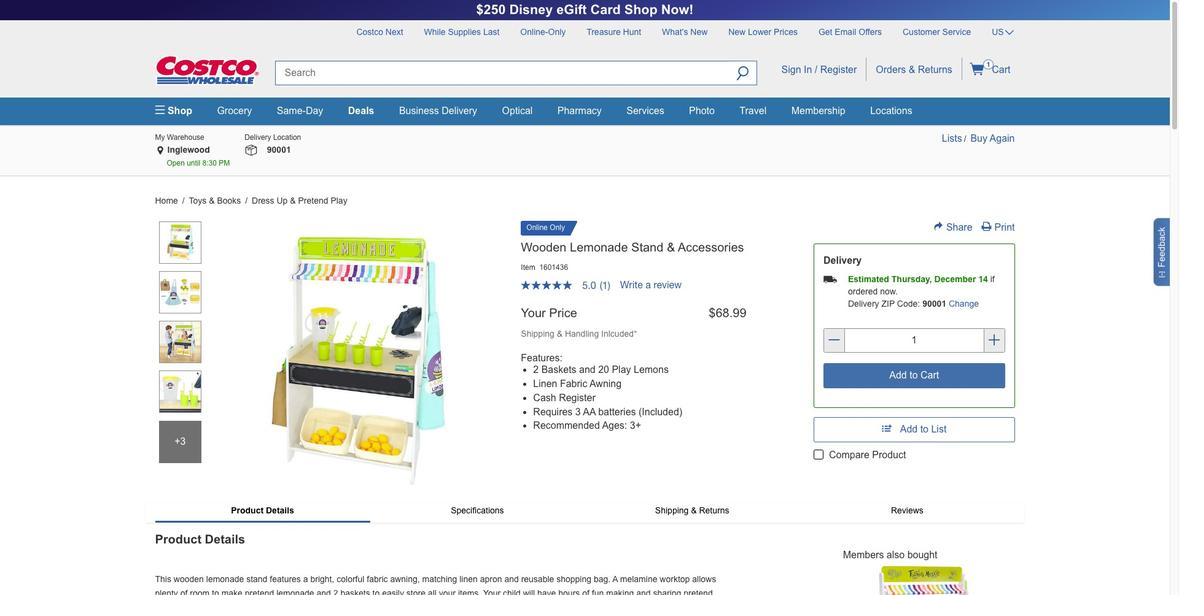 Task type: locate. For each thing, give the bounding box(es) containing it.
2 of from the left
[[582, 589, 590, 596]]

membership
[[792, 106, 846, 116]]

lemonade down features
[[277, 589, 314, 596]]

new left the lower
[[729, 27, 746, 37]]

5.0
[[583, 280, 596, 291]]

1 vertical spatial returns
[[699, 506, 729, 516]]

members
[[843, 550, 884, 561]]

+3 link
[[158, 420, 202, 464]]

0 vertical spatial details
[[266, 506, 294, 516]]

books
[[217, 196, 241, 206]]

2 image
[[159, 271, 201, 314]]

delivery down ordered
[[848, 299, 879, 309]]

your left price
[[521, 307, 546, 320]]

1 horizontal spatial returns
[[918, 65, 953, 75]]

only right online
[[550, 223, 565, 232]]

costco
[[357, 27, 383, 37]]

2 inside this wooden lemonade stand features a bright, colorful fabric awning, matching linen apron and reusable shopping bag. a melamine worktop allows plenty of room to make pretend lemonade and 2 baskets to easily store all your items. your child will have hours of fun making and sharing preten
[[333, 589, 338, 596]]

your price
[[521, 307, 577, 320]]

1 image
[[159, 222, 201, 264]]

0 vertical spatial play
[[331, 196, 347, 206]]

shop inside main element
[[165, 106, 192, 116]]

1 horizontal spatial 90001
[[923, 299, 947, 309]]

0 horizontal spatial play
[[331, 196, 347, 206]]

online only
[[527, 223, 565, 232]]

0 horizontal spatial 2
[[333, 589, 338, 596]]

only
[[548, 27, 566, 37], [550, 223, 565, 232]]

delivery right business
[[442, 106, 477, 116]]

offers
[[859, 27, 882, 37]]

0 horizontal spatial new
[[691, 27, 708, 37]]

orders & returns link
[[867, 58, 962, 80]]

pharmacy
[[558, 106, 602, 116]]

None button
[[824, 364, 1005, 389]]

1 vertical spatial product
[[231, 506, 264, 516]]

1 vertical spatial shipping
[[655, 506, 689, 516]]

1 vertical spatial your
[[483, 589, 501, 596]]

0 vertical spatial only
[[548, 27, 566, 37]]

shop link
[[155, 98, 203, 125]]

0 vertical spatial product
[[872, 450, 906, 461]]

share
[[947, 222, 973, 233]]

register inside features: 2 baskets and 20 play lemons linen fabric awning cash register requires 3 aa batteries (included) recommended ages: 3+
[[559, 393, 596, 403]]

shop
[[625, 2, 658, 17], [165, 106, 192, 116]]

batteries
[[598, 407, 636, 417]]

deals link
[[348, 106, 374, 116]]

your down apron
[[483, 589, 501, 596]]

compare
[[829, 450, 870, 461]]

/
[[815, 65, 818, 75]]

new lower prices link
[[719, 20, 807, 39]]

delivery location
[[245, 133, 301, 142]]

1 horizontal spatial play
[[612, 365, 631, 375]]

lemonade up make
[[206, 575, 244, 585]]

Search text field
[[275, 61, 729, 85], [275, 61, 729, 85]]

1 horizontal spatial new
[[729, 27, 746, 37]]

shopping
[[557, 575, 592, 585]]

same-
[[277, 106, 306, 116]]

0 horizontal spatial product
[[155, 533, 202, 547]]

2 horizontal spatial to
[[921, 425, 929, 435]]

4 image
[[159, 371, 201, 413]]

0 horizontal spatial shop
[[165, 106, 192, 116]]

item 1601436
[[521, 263, 568, 272]]

up
[[277, 196, 288, 206]]

a right write
[[646, 280, 651, 291]]

2 down features:
[[533, 365, 539, 375]]

0 vertical spatial product details
[[231, 506, 294, 516]]

1 vertical spatial lemonade
[[277, 589, 314, 596]]

new right what's
[[691, 27, 708, 37]]

0 horizontal spatial register
[[559, 393, 596, 403]]

costco us homepage image
[[155, 55, 260, 85]]

shop up my warehouse at top left
[[165, 106, 192, 116]]

disney
[[510, 2, 553, 17]]

costco next
[[357, 27, 403, 37]]

and down bright,
[[317, 589, 331, 596]]

1 vertical spatial a
[[303, 575, 308, 585]]

0 vertical spatial returns
[[918, 65, 953, 75]]

make
[[222, 589, 243, 596]]

customer service link
[[894, 20, 981, 39]]

1 vertical spatial register
[[559, 393, 596, 403]]

68.99
[[716, 307, 747, 320]]

0 vertical spatial 2
[[533, 365, 539, 375]]

0 horizontal spatial of
[[180, 589, 188, 596]]

90001 down if ordered now. on the top right of the page
[[923, 299, 947, 309]]

search image
[[737, 66, 749, 83]]

orders
[[876, 65, 906, 75]]

delivery for delivery
[[824, 256, 862, 266]]

business delivery
[[399, 106, 477, 116]]

sign
[[782, 65, 801, 75]]

play right the 20
[[612, 365, 631, 375]]

1 horizontal spatial register
[[821, 65, 857, 75]]

shipping for shipping & handling inlcuded*
[[521, 329, 555, 339]]

product
[[872, 450, 906, 461], [231, 506, 264, 516], [155, 533, 202, 547]]

& for shipping & handling inlcuded*
[[557, 329, 563, 339]]

and left the 20
[[579, 365, 596, 375]]

while supplies last
[[424, 27, 500, 37]]

until
[[187, 159, 200, 168]]

0 horizontal spatial your
[[483, 589, 501, 596]]

0 vertical spatial register
[[821, 65, 857, 75]]

shipping
[[521, 329, 555, 339], [655, 506, 689, 516]]

returns inside "shipping & returns" link
[[699, 506, 729, 516]]

3
[[575, 407, 581, 417]]

2 horizontal spatial product
[[872, 450, 906, 461]]

1 horizontal spatial shop
[[625, 2, 658, 17]]

feedback
[[1157, 227, 1167, 268]]

1 vertical spatial play
[[612, 365, 631, 375]]

to down fabric
[[373, 589, 380, 596]]

shipping & returns link
[[585, 504, 800, 518]]

details
[[266, 506, 294, 516], [205, 533, 245, 547]]

reviews link
[[800, 504, 1015, 518]]

to right the room
[[212, 589, 219, 596]]

register up 3
[[559, 393, 596, 403]]

0 horizontal spatial details
[[205, 533, 245, 547]]

deals
[[348, 106, 374, 116]]

pm
[[219, 159, 230, 168]]

inglewood open until 8:30 pm
[[167, 145, 230, 168]]

0 horizontal spatial to
[[212, 589, 219, 596]]

treasure hunt link
[[578, 20, 651, 39]]

product details link
[[155, 504, 370, 522]]

warehouse
[[167, 133, 204, 142]]

treasure hunt
[[587, 27, 641, 37]]

register right /
[[821, 65, 857, 75]]

all
[[428, 589, 437, 596]]

product details
[[231, 506, 294, 516], [155, 533, 245, 547]]

1 vertical spatial only
[[550, 223, 565, 232]]

delivery
[[442, 106, 477, 116], [245, 133, 271, 142], [824, 256, 862, 266], [848, 299, 879, 309]]

to left list
[[921, 425, 929, 435]]

play inside features: 2 baskets and 20 play lemons linen fabric awning cash register requires 3 aa batteries (included) recommended ages: 3+
[[612, 365, 631, 375]]

&
[[909, 65, 915, 75], [209, 196, 215, 206], [290, 196, 296, 206], [667, 241, 675, 254], [557, 329, 563, 339], [691, 506, 697, 516]]

3 image
[[159, 321, 201, 363]]

members also bought
[[843, 550, 938, 561]]

inglewood button
[[165, 145, 210, 157]]

0 vertical spatial 90001
[[267, 145, 291, 155]]

fun
[[592, 589, 604, 596]]

0 vertical spatial a
[[646, 280, 651, 291]]

$
[[709, 307, 716, 320]]

a left bright,
[[303, 575, 308, 585]]

allows
[[692, 575, 716, 585]]

handling
[[565, 329, 599, 339]]

2 down bright,
[[333, 589, 338, 596]]

1 horizontal spatial a
[[646, 280, 651, 291]]

of left fun
[[582, 589, 590, 596]]

add to list
[[900, 425, 947, 435]]

toys & books
[[189, 196, 243, 206]]

5.0 (1)
[[583, 280, 610, 291]]

travel link
[[740, 106, 767, 116]]

2 new from the left
[[729, 27, 746, 37]]

us
[[992, 27, 1004, 37]]

1 horizontal spatial of
[[582, 589, 590, 596]]

baskets
[[542, 365, 577, 375]]

90001 down delivery location
[[267, 145, 291, 155]]

delivery inside main element
[[442, 106, 477, 116]]

get
[[819, 27, 833, 37]]

optical
[[502, 106, 533, 116]]

add to list button
[[814, 418, 1015, 443]]

delivery up 90001 button
[[245, 133, 271, 142]]

wooden lemonade stand & accessories
[[521, 241, 744, 254]]

this wooden lemonade stand features a bright, colorful fabric awning, matching linen apron and reusable shopping bag. a melamine worktop allows plenty of room to make pretend lemonade and 2 baskets to easily store all your items. your child will have hours of fun making and sharing preten
[[155, 575, 716, 596]]

play right pretend
[[331, 196, 347, 206]]

my
[[155, 133, 165, 142]]

dress
[[252, 196, 274, 206]]

returns inside orders & returns link
[[918, 65, 953, 75]]

of down wooden
[[180, 589, 188, 596]]

grocery link
[[217, 106, 252, 116]]

1 vertical spatial 90001
[[923, 299, 947, 309]]

None telephone field
[[845, 329, 984, 353]]

and
[[579, 365, 596, 375], [505, 575, 519, 585], [317, 589, 331, 596], [636, 589, 651, 596]]

1 horizontal spatial details
[[266, 506, 294, 516]]

1 vertical spatial product details
[[155, 533, 245, 547]]

1 horizontal spatial your
[[521, 307, 546, 320]]

open
[[167, 159, 185, 168]]

0 horizontal spatial returns
[[699, 506, 729, 516]]

1 vertical spatial shop
[[165, 106, 192, 116]]

only down egift
[[548, 27, 566, 37]]

delivery up estimated
[[824, 256, 862, 266]]

to
[[921, 425, 929, 435], [212, 589, 219, 596], [373, 589, 380, 596]]

get email offers
[[819, 27, 882, 37]]

a inside this wooden lemonade stand features a bright, colorful fabric awning, matching linen apron and reusable shopping bag. a melamine worktop allows plenty of room to make pretend lemonade and 2 baskets to easily store all your items. your child will have hours of fun making and sharing preten
[[303, 575, 308, 585]]

only for online-only
[[548, 27, 566, 37]]

1 horizontal spatial 2
[[533, 365, 539, 375]]

14
[[979, 275, 988, 285]]

1 vertical spatial 2
[[333, 589, 338, 596]]

1 horizontal spatial shipping
[[655, 506, 689, 516]]

1 horizontal spatial product
[[231, 506, 264, 516]]

0 vertical spatial lemonade
[[206, 575, 244, 585]]

0 horizontal spatial 90001
[[267, 145, 291, 155]]

shop up "hunt" in the right top of the page
[[625, 2, 658, 17]]

shipping & returns
[[655, 506, 729, 516]]

0 vertical spatial shipping
[[521, 329, 555, 339]]

0 horizontal spatial a
[[303, 575, 308, 585]]

customer
[[903, 27, 940, 37]]

0 horizontal spatial shipping
[[521, 329, 555, 339]]



Task type: describe. For each thing, give the bounding box(es) containing it.
1 horizontal spatial lemonade
[[277, 589, 314, 596]]

share link
[[934, 222, 973, 233]]

shipping for shipping & returns
[[655, 506, 689, 516]]

(included)
[[639, 407, 683, 417]]

easily
[[382, 589, 404, 596]]

to inside 'popup button'
[[921, 425, 929, 435]]

grocery
[[217, 106, 252, 116]]

delivery for delivery location
[[245, 133, 271, 142]]

write a review
[[620, 280, 682, 291]]

in
[[804, 65, 812, 75]]

& for orders & returns
[[909, 65, 915, 75]]

delivery for delivery zip code: 90001 change
[[848, 299, 879, 309]]

delivery zip code: 90001 change
[[848, 299, 979, 309]]

features
[[270, 575, 301, 585]]

0 vertical spatial your
[[521, 307, 546, 320]]

bought
[[908, 550, 938, 561]]

1 of from the left
[[180, 589, 188, 596]]

and down the melamine
[[636, 589, 651, 596]]

worktop
[[660, 575, 690, 585]]

and inside features: 2 baskets and 20 play lemons linen fabric awning cash register requires 3 aa batteries (included) recommended ages: 3+
[[579, 365, 596, 375]]

0 vertical spatial shop
[[625, 2, 658, 17]]

view larger image 1 image
[[222, 221, 493, 492]]

apron
[[480, 575, 502, 585]]

review
[[654, 280, 682, 291]]

optical link
[[502, 106, 533, 116]]

day
[[306, 106, 323, 116]]

your inside this wooden lemonade stand features a bright, colorful fabric awning, matching linen apron and reusable shopping bag. a melamine worktop allows plenty of room to make pretend lemonade and 2 baskets to easily store all your items. your child will have hours of fun making and sharing preten
[[483, 589, 501, 596]]

item
[[521, 263, 535, 272]]

customer service
[[903, 27, 971, 37]]

1 horizontal spatial to
[[373, 589, 380, 596]]

& for toys & books
[[209, 196, 215, 206]]

feedback link
[[1154, 218, 1175, 287]]

last
[[483, 27, 500, 37]]

location
[[273, 133, 301, 142]]

print link
[[982, 222, 1015, 233]]

returns for shipping & returns
[[699, 506, 729, 516]]

buy again
[[971, 133, 1015, 144]]

90001 inside button
[[267, 145, 291, 155]]

thursday,
[[892, 275, 932, 285]]

2 vertical spatial product
[[155, 533, 202, 547]]

main element
[[155, 98, 1015, 125]]

wooden farmers market & accessories image
[[843, 563, 1006, 596]]

online-only link
[[511, 20, 575, 39]]

locations link
[[871, 106, 913, 116]]

hours
[[559, 589, 580, 596]]

2 inside features: 2 baskets and 20 play lemons linen fabric awning cash register requires 3 aa batteries (included) recommended ages: 3+
[[533, 365, 539, 375]]

dress up & pretend play
[[252, 196, 347, 206]]

lower
[[748, 27, 772, 37]]

1 new from the left
[[691, 27, 708, 37]]

stand
[[632, 241, 664, 254]]

december
[[935, 275, 976, 285]]

email
[[835, 27, 857, 37]]

1 vertical spatial details
[[205, 533, 245, 547]]

and up child
[[505, 575, 519, 585]]

inglewood
[[167, 145, 210, 155]]

lists link
[[942, 133, 962, 144]]

cart
[[989, 65, 1011, 75]]

linen
[[533, 379, 557, 389]]

toys & books link
[[189, 196, 243, 206]]

compare product
[[829, 450, 906, 461]]

what's new
[[662, 27, 708, 37]]

online-only
[[521, 27, 566, 37]]

stand
[[246, 575, 267, 585]]

aa
[[583, 407, 596, 417]]

details inside 'link'
[[266, 506, 294, 516]]

wooden
[[521, 241, 567, 254]]

returns for orders & returns
[[918, 65, 953, 75]]

cart link
[[962, 58, 1015, 80]]

what's
[[662, 27, 688, 37]]

write
[[620, 280, 643, 291]]

estimated
[[848, 275, 889, 285]]

zip
[[882, 299, 895, 309]]

& for shipping & returns
[[691, 506, 697, 516]]

$250 disney egift card shop now!
[[476, 2, 694, 17]]

if ordered now.
[[848, 275, 995, 297]]

+3
[[175, 437, 186, 447]]

product details inside 'link'
[[231, 506, 294, 516]]

product inside 'link'
[[231, 506, 264, 516]]

locations
[[871, 106, 913, 116]]

specifications
[[451, 506, 504, 516]]

colorful
[[337, 575, 364, 585]]

buy
[[971, 133, 988, 144]]

your
[[439, 589, 456, 596]]

only for online only
[[550, 223, 565, 232]]

store
[[407, 589, 426, 596]]

online-
[[521, 27, 548, 37]]

code:
[[897, 299, 920, 309]]

have
[[538, 589, 556, 596]]

home link
[[155, 196, 178, 206]]

photo link
[[689, 106, 715, 116]]

photo
[[689, 106, 715, 116]]

while
[[424, 27, 446, 37]]

8:30
[[202, 159, 217, 168]]

prices
[[774, 27, 798, 37]]

3+
[[630, 421, 641, 432]]

baskets
[[341, 589, 370, 596]]

matching
[[422, 575, 457, 585]]

online
[[527, 223, 548, 232]]

also
[[887, 550, 905, 561]]

buy again link
[[971, 133, 1015, 144]]

shipping & handling inlcuded*
[[521, 329, 637, 339]]

reviews
[[891, 506, 924, 516]]

specifications link
[[370, 504, 585, 518]]

dress up & pretend play link
[[252, 196, 347, 206]]

0 horizontal spatial lemonade
[[206, 575, 244, 585]]

membership link
[[792, 106, 846, 116]]

90001 button
[[258, 145, 297, 157]]

my warehouse
[[155, 133, 204, 142]]



Task type: vqa. For each thing, say whether or not it's contained in the screenshot.
Friday
no



